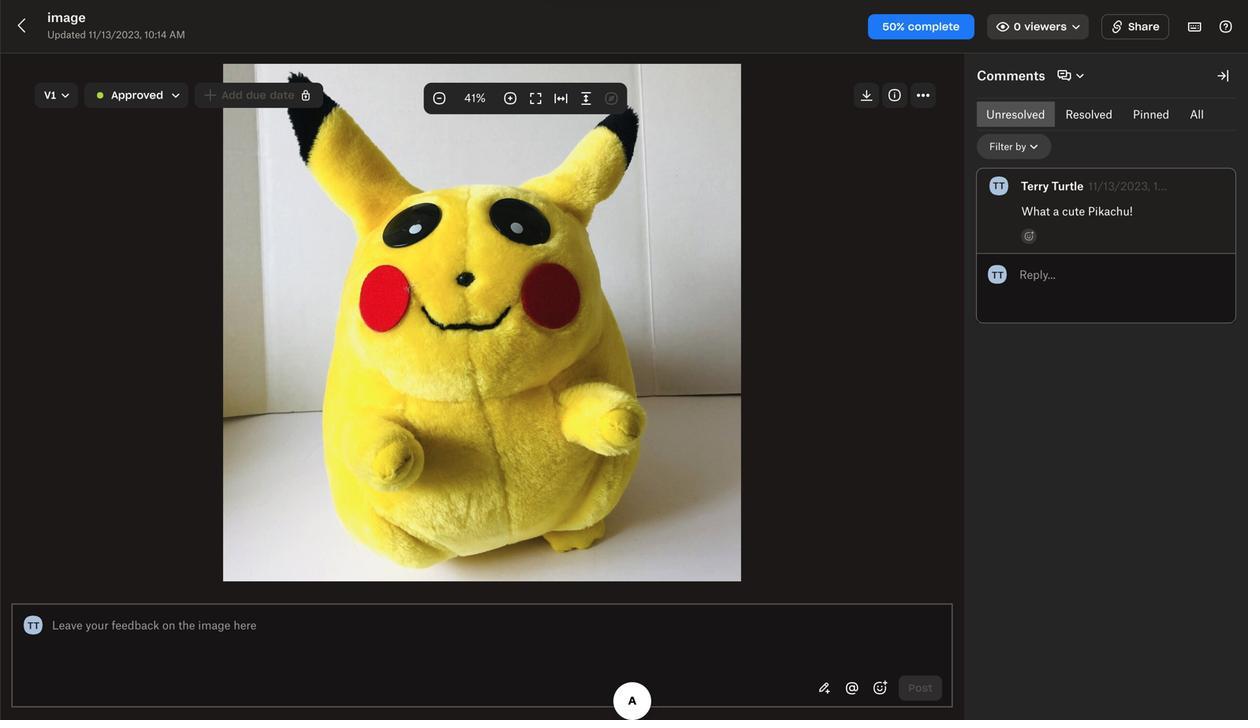 Task type: vqa. For each thing, say whether or not it's contained in the screenshot.
cute
yes



Task type: describe. For each thing, give the bounding box(es) containing it.
all button
[[1181, 102, 1214, 127]]

approved
[[111, 89, 163, 102]]

updated
[[47, 29, 86, 41]]

viewers
[[1025, 20, 1067, 33]]

a
[[1053, 205, 1059, 218]]

the
[[178, 619, 195, 632]]

pikachu!
[[1088, 205, 1133, 218]]

unresolved button
[[977, 102, 1055, 127]]

cute
[[1062, 205, 1085, 218]]

approved button
[[84, 83, 189, 108]]

terry
[[1021, 179, 1049, 193]]

comments
[[977, 68, 1045, 83]]

toggle fullscreen image
[[526, 89, 545, 108]]

tt for reply...
[[992, 270, 1004, 281]]

keyboard shortcuts image
[[1185, 17, 1204, 36]]

pinned
[[1133, 108, 1169, 121]]

pinned button
[[1124, 102, 1179, 127]]

mention button image
[[843, 680, 862, 699]]

tt for leave your feedback on the image here
[[28, 621, 39, 632]]

tab list containing unresolved
[[977, 102, 1214, 127]]

filter by
[[990, 141, 1026, 153]]

50% complete
[[883, 20, 960, 33]]

v1 button
[[35, 83, 78, 108]]

50%
[[883, 20, 905, 33]]

leave
[[52, 619, 83, 632]]

turtle
[[1052, 179, 1084, 193]]

11/13/2023, for image
[[89, 29, 142, 41]]

share
[[1128, 20, 1160, 33]]

0 horizontal spatial add emoji image
[[871, 679, 890, 698]]

resolved button
[[1056, 102, 1122, 127]]

0 vertical spatial tt
[[993, 181, 1005, 191]]

resolved
[[1066, 108, 1113, 121]]

10:14
[[144, 29, 167, 41]]

0
[[1014, 20, 1021, 33]]

hide sidebar image
[[1213, 66, 1232, 85]]

image updated 11/13/2023, 10:14 am
[[47, 9, 185, 41]]

50% complete button
[[868, 14, 975, 39]]

image inside image updated 11/13/2023, 10:14 am
[[47, 9, 86, 25]]



Task type: locate. For each thing, give the bounding box(es) containing it.
leave your feedback on the image here
[[52, 619, 257, 632]]

add emoji image down what
[[1023, 230, 1035, 243]]

image right the in the bottom of the page
[[198, 619, 231, 632]]

filter by button
[[977, 134, 1052, 159]]

2 vertical spatial tt
[[28, 621, 39, 632]]

1 horizontal spatial am
[[1183, 179, 1201, 193]]

1 vertical spatial add emoji image
[[871, 679, 890, 698]]

1 horizontal spatial add emoji image
[[1023, 230, 1035, 243]]

None text field
[[1020, 266, 1226, 283], [52, 617, 942, 634], [1020, 266, 1226, 283], [52, 617, 942, 634]]

unresolved
[[986, 108, 1045, 121]]

11/13/2023, for terry turtle
[[1088, 179, 1150, 193]]

tt
[[993, 181, 1005, 191], [992, 270, 1004, 281], [28, 621, 39, 632]]

11/13/2023, up pikachu!
[[1088, 179, 1150, 193]]

v1
[[44, 89, 56, 102]]

am
[[169, 29, 185, 41], [1183, 179, 1201, 193]]

10:16
[[1153, 179, 1180, 193]]

1 vertical spatial tt
[[992, 270, 1004, 281]]

fit to width image
[[552, 89, 570, 108]]

by
[[1016, 141, 1026, 153]]

tt left reply... at the top right of page
[[992, 270, 1004, 281]]

0 vertical spatial add emoji image
[[1023, 230, 1035, 243]]

tt left terry
[[993, 181, 1005, 191]]

am right 10:16
[[1183, 179, 1201, 193]]

0 viewers button
[[987, 14, 1089, 39]]

am right 10:14
[[169, 29, 185, 41]]

0 horizontal spatial image
[[47, 9, 86, 25]]

tab list
[[977, 102, 1214, 127]]

11/13/2023, left 10:14
[[89, 29, 142, 41]]

image
[[47, 9, 86, 25], [198, 619, 231, 632]]

0 horizontal spatial 11/13/2023,
[[89, 29, 142, 41]]

am inside image updated 11/13/2023, 10:14 am
[[169, 29, 185, 41]]

0 vertical spatial image
[[47, 9, 86, 25]]

am for image
[[169, 29, 185, 41]]

1 horizontal spatial 11/13/2023,
[[1088, 179, 1150, 193]]

0 vertical spatial 11/13/2023,
[[89, 29, 142, 41]]

1 horizontal spatial image
[[198, 619, 231, 632]]

image up updated
[[47, 9, 86, 25]]

0 horizontal spatial am
[[169, 29, 185, 41]]

share button
[[1102, 14, 1169, 39]]

all
[[1190, 108, 1204, 121]]

1 vertical spatial image
[[198, 619, 231, 632]]

what a cute pikachu!
[[1021, 205, 1133, 218]]

add emoji image
[[1023, 230, 1035, 243], [871, 679, 890, 698]]

fit to height image
[[577, 89, 596, 108]]

reply...
[[1020, 268, 1056, 281]]

0 vertical spatial am
[[169, 29, 185, 41]]

feedback
[[112, 619, 159, 632]]

show drawing tools image
[[815, 680, 834, 699]]

tt left leave in the left bottom of the page
[[28, 621, 39, 632]]

on
[[162, 619, 175, 632]]

terry turtle 11/13/2023, 10:16 am
[[1021, 179, 1201, 193]]

am for terry turtle
[[1183, 179, 1201, 193]]

1 vertical spatial 11/13/2023,
[[1088, 179, 1150, 193]]

11/13/2023, inside image updated 11/13/2023, 10:14 am
[[89, 29, 142, 41]]

what
[[1021, 205, 1050, 218]]

filter
[[990, 141, 1013, 153]]

0 viewers
[[1014, 20, 1067, 33]]

complete
[[908, 20, 960, 33]]

1 vertical spatial am
[[1183, 179, 1201, 193]]

your
[[86, 619, 109, 632]]

here
[[234, 619, 257, 632]]

add emoji image right mention button icon
[[871, 679, 890, 698]]

11/13/2023,
[[89, 29, 142, 41], [1088, 179, 1150, 193]]



